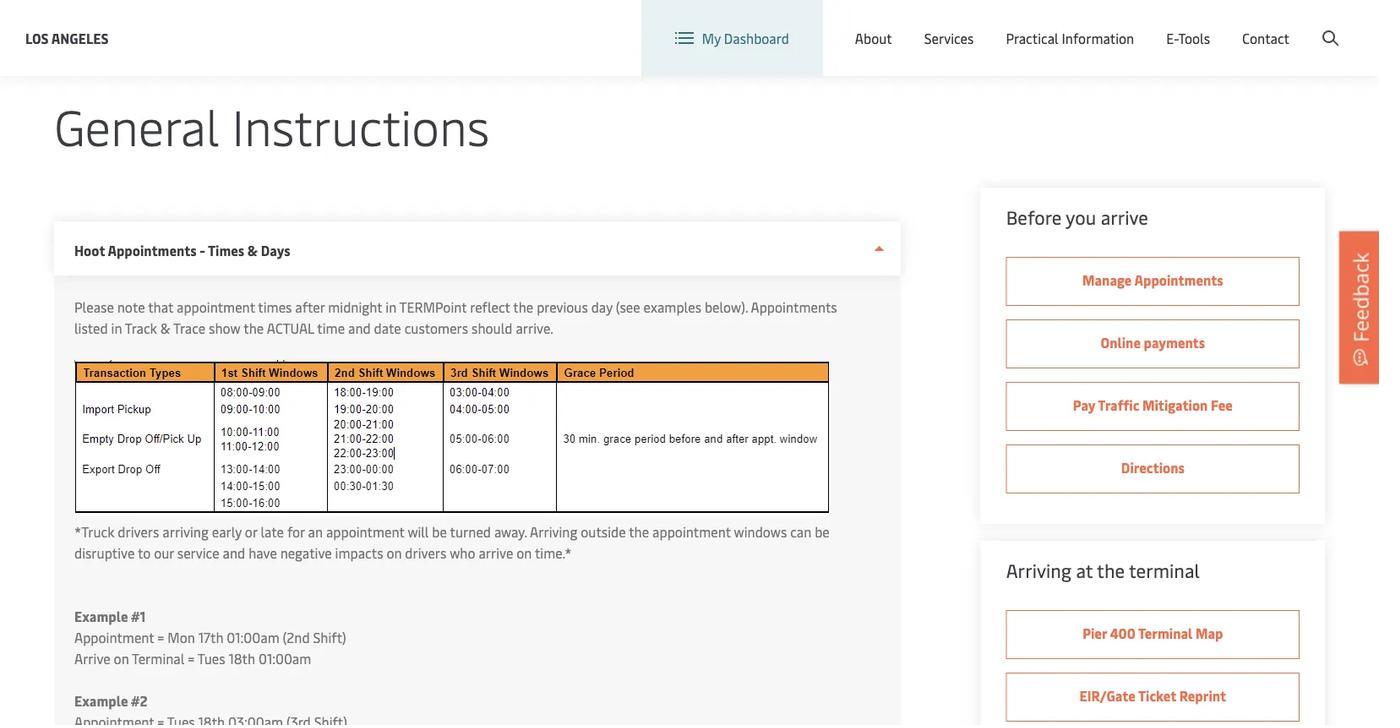 Task type: describe. For each thing, give the bounding box(es) containing it.
e-tools
[[1166, 29, 1210, 47]]

can
[[790, 523, 812, 541]]

general
[[54, 92, 219, 158]]

230703 image
[[74, 360, 829, 516]]

eir/gate
[[1080, 687, 1136, 705]]

2 horizontal spatial appointment
[[653, 523, 731, 541]]

hoot appointments - times & days element
[[54, 276, 901, 725]]

400
[[1110, 624, 1136, 642]]

map
[[1196, 624, 1223, 642]]

e-
[[1166, 29, 1178, 47]]

before
[[1006, 205, 1062, 229]]

manage
[[1083, 271, 1132, 289]]

online payments link
[[1006, 319, 1300, 368]]

(2nd
[[283, 628, 310, 647]]

0 horizontal spatial drivers
[[118, 523, 159, 541]]

or
[[245, 523, 257, 541]]

early
[[212, 523, 242, 541]]

shift)
[[313, 628, 346, 647]]

arriving inside *truck drivers arriving early or late for an appointment will be turned away. arriving outside the appointment windows can be disruptive to our service and have negative impacts on drivers who arrive on time.*
[[530, 523, 578, 541]]

times
[[258, 298, 292, 316]]

eir/gate ticket reprint link
[[1006, 673, 1300, 722]]

will
[[408, 523, 429, 541]]

negative
[[280, 544, 332, 562]]

the inside *truck drivers arriving early or late for an appointment will be turned away. arriving outside the appointment windows can be disruptive to our service and have negative impacts on drivers who arrive on time.*
[[629, 523, 649, 541]]

1 horizontal spatial arriving
[[1006, 558, 1072, 583]]

online payments
[[1101, 333, 1205, 352]]

day
[[591, 298, 613, 316]]

fee
[[1211, 396, 1233, 414]]

ticket
[[1138, 687, 1177, 705]]

listed
[[74, 319, 108, 337]]

0 horizontal spatial los
[[25, 29, 49, 47]]

and inside *truck drivers arriving early or late for an appointment will be turned away. arriving outside the appointment windows can be disruptive to our service and have negative impacts on drivers who arrive on time.*
[[223, 544, 245, 562]]

appointments inside please note that appointment times after midnight in termpoint reflect the previous day (see examples below). appointments listed in track & trace show the actual time and date customers should arrive.
[[751, 298, 837, 316]]

pay traffic mitigation fee
[[1073, 396, 1233, 414]]

1 vertical spatial =
[[188, 649, 195, 668]]

contact button
[[1242, 0, 1290, 76]]

1 horizontal spatial los
[[54, 38, 72, 54]]

terminal
[[1129, 558, 1200, 583]]

feedback button
[[1340, 231, 1379, 384]]

/
[[1246, 16, 1252, 34]]

*truck drivers arriving early or late for an appointment will be turned away. arriving outside the appointment windows can be disruptive to our service and have negative impacts on drivers who arrive on time.*
[[74, 523, 830, 562]]

directions link
[[1006, 445, 1300, 494]]

my
[[702, 29, 721, 47]]

practical
[[1006, 29, 1059, 47]]

hoot
[[74, 241, 105, 259]]

contact
[[1242, 29, 1290, 47]]

information
[[1062, 29, 1134, 47]]

*truck
[[74, 523, 114, 541]]

dashboard
[[724, 29, 789, 47]]

global menu
[[1053, 16, 1130, 34]]

& inside dropdown button
[[247, 241, 258, 259]]

login / create account
[[1211, 16, 1347, 34]]

that
[[148, 298, 173, 316]]

menu
[[1096, 16, 1130, 34]]

payments
[[1144, 333, 1205, 352]]

disruptive
[[74, 544, 135, 562]]

for
[[287, 523, 305, 541]]

the right show
[[244, 319, 264, 337]]

eir/gate ticket reprint
[[1080, 687, 1226, 705]]

note
[[117, 298, 145, 316]]

reprint
[[1180, 687, 1226, 705]]

my dashboard button
[[675, 0, 789, 76]]

0 vertical spatial =
[[157, 628, 164, 647]]

arrive.
[[516, 319, 553, 337]]

practical information
[[1006, 29, 1134, 47]]

should
[[472, 319, 513, 337]]

below).
[[705, 298, 748, 316]]

date
[[374, 319, 401, 337]]

midnight
[[328, 298, 382, 316]]

who
[[450, 544, 475, 562]]

previous
[[537, 298, 588, 316]]

switch
[[904, 16, 944, 34]]

appointments for manage
[[1135, 271, 1224, 289]]

hoot appointments - times & days button
[[54, 221, 901, 276]]

example #2
[[74, 692, 147, 710]]

terminal inside example #1 appointment = mon 17th 01:00am (2nd shift) arrive on terminal = tues 18th 01:00am
[[132, 649, 185, 668]]

time.*
[[535, 544, 572, 562]]

tools
[[1178, 29, 1210, 47]]

online
[[1101, 333, 1141, 352]]



Task type: locate. For each thing, give the bounding box(es) containing it.
1 horizontal spatial &
[[247, 241, 258, 259]]

drivers up the to
[[118, 523, 159, 541]]

appointments for hoot
[[108, 241, 197, 259]]

global
[[1053, 16, 1092, 34]]

appointment
[[74, 628, 154, 647]]

0 horizontal spatial on
[[114, 649, 129, 668]]

0 vertical spatial example
[[74, 607, 128, 625]]

be right can
[[815, 523, 830, 541]]

the up arrive.
[[513, 298, 533, 316]]

login / create account link
[[1179, 0, 1347, 50]]

= left tues
[[188, 649, 195, 668]]

on down away.
[[517, 544, 532, 562]]

0 vertical spatial and
[[348, 319, 371, 337]]

0 vertical spatial terminal
[[1138, 624, 1193, 642]]

show
[[209, 319, 241, 337]]

angeles
[[51, 29, 109, 47], [75, 38, 117, 54]]

0 horizontal spatial appointment
[[177, 298, 255, 316]]

1 horizontal spatial drivers
[[405, 544, 447, 562]]

reflect
[[470, 298, 510, 316]]

arrive
[[1101, 205, 1149, 229], [479, 544, 513, 562]]

services
[[924, 29, 974, 47]]

times
[[208, 241, 244, 259]]

1 vertical spatial arrive
[[479, 544, 513, 562]]

away.
[[494, 523, 527, 541]]

appointments
[[108, 241, 197, 259], [1135, 271, 1224, 289], [751, 298, 837, 316]]

1 vertical spatial 01:00am
[[259, 649, 311, 668]]

=
[[157, 628, 164, 647], [188, 649, 195, 668]]

about button
[[855, 0, 892, 76]]

arrive inside *truck drivers arriving early or late for an appointment will be turned away. arriving outside the appointment windows can be disruptive to our service and have negative impacts on drivers who arrive on time.*
[[479, 544, 513, 562]]

& inside please note that appointment times after midnight in termpoint reflect the previous day (see examples below). appointments listed in track & trace show the actual time and date customers should arrive.
[[160, 319, 170, 337]]

outside
[[581, 523, 626, 541]]

18th
[[229, 649, 255, 668]]

terminal inside pier 400 terminal map link
[[1138, 624, 1193, 642]]

in left track
[[111, 319, 122, 337]]

0 vertical spatial in
[[386, 298, 397, 316]]

and down early
[[223, 544, 245, 562]]

global menu button
[[1016, 0, 1147, 50]]

0 horizontal spatial appointments
[[108, 241, 197, 259]]

arrive right "you"
[[1101, 205, 1149, 229]]

arriving
[[163, 523, 209, 541]]

days
[[261, 241, 290, 259]]

appointments inside manage appointments link
[[1135, 271, 1224, 289]]

an
[[308, 523, 323, 541]]

example up appointment on the bottom left of page
[[74, 607, 128, 625]]

example for example #1 appointment = mon 17th 01:00am (2nd shift) arrive on terminal = tues 18th 01:00am
[[74, 607, 128, 625]]

1 horizontal spatial on
[[387, 544, 402, 562]]

mon
[[168, 628, 195, 647]]

arriving at the terminal
[[1006, 558, 1200, 583]]

arriving up the time.*
[[530, 523, 578, 541]]

1 horizontal spatial in
[[386, 298, 397, 316]]

1 horizontal spatial be
[[815, 523, 830, 541]]

drivers down will on the left bottom
[[405, 544, 447, 562]]

1 horizontal spatial appointments
[[751, 298, 837, 316]]

terminal
[[1138, 624, 1193, 642], [132, 649, 185, 668]]

location
[[947, 16, 999, 34]]

1 vertical spatial arriving
[[1006, 558, 1072, 583]]

2 be from the left
[[815, 523, 830, 541]]

2 horizontal spatial appointments
[[1135, 271, 1224, 289]]

appointment left windows
[[653, 523, 731, 541]]

about
[[855, 29, 892, 47]]

my dashboard
[[702, 29, 789, 47]]

drivers
[[118, 523, 159, 541], [405, 544, 447, 562]]

the right at
[[1097, 558, 1125, 583]]

pier 400 terminal map
[[1083, 624, 1223, 642]]

customers
[[405, 319, 468, 337]]

our
[[154, 544, 174, 562]]

appointment up the impacts
[[326, 523, 405, 541]]

1 vertical spatial terminal
[[132, 649, 185, 668]]

after
[[295, 298, 325, 316]]

1 horizontal spatial and
[[348, 319, 371, 337]]

practical information button
[[1006, 0, 1134, 76]]

0 horizontal spatial terminal
[[132, 649, 185, 668]]

on inside example #1 appointment = mon 17th 01:00am (2nd shift) arrive on terminal = tues 18th 01:00am
[[114, 649, 129, 668]]

appointment inside please note that appointment times after midnight in termpoint reflect the previous day (see examples below). appointments listed in track & trace show the actual time and date customers should arrive.
[[177, 298, 255, 316]]

0 vertical spatial appointments
[[108, 241, 197, 259]]

1 be from the left
[[432, 523, 447, 541]]

turned
[[450, 523, 491, 541]]

pay
[[1073, 396, 1096, 414]]

example left #2
[[74, 692, 128, 710]]

create
[[1255, 16, 1294, 34]]

01:00am
[[227, 628, 279, 647], [259, 649, 311, 668]]

0 horizontal spatial =
[[157, 628, 164, 647]]

1 vertical spatial in
[[111, 319, 122, 337]]

you
[[1066, 205, 1096, 229]]

manage appointments link
[[1006, 257, 1300, 306]]

e-tools button
[[1166, 0, 1210, 76]]

#1
[[131, 607, 146, 625]]

1 vertical spatial example
[[74, 692, 128, 710]]

01:00am up '18th'
[[227, 628, 279, 647]]

on down appointment on the bottom left of page
[[114, 649, 129, 668]]

services button
[[924, 0, 974, 76]]

feedback
[[1347, 253, 1374, 342]]

terminal right '400'
[[1138, 624, 1193, 642]]

termpoint
[[399, 298, 467, 316]]

1 horizontal spatial terminal
[[1138, 624, 1193, 642]]

account
[[1297, 16, 1347, 34]]

appointments right below).
[[751, 298, 837, 316]]

login
[[1211, 16, 1244, 34]]

driver information image
[[0, 0, 1379, 30]]

impacts
[[335, 544, 383, 562]]

pier
[[1083, 624, 1107, 642]]

and inside please note that appointment times after midnight in termpoint reflect the previous day (see examples below). appointments listed in track & trace show the actual time and date customers should arrive.
[[348, 319, 371, 337]]

terminal down mon on the bottom of page
[[132, 649, 185, 668]]

arriving left at
[[1006, 558, 1072, 583]]

& left days
[[247, 241, 258, 259]]

instructions
[[232, 92, 490, 158]]

and down midnight
[[348, 319, 371, 337]]

0 horizontal spatial arrive
[[479, 544, 513, 562]]

0 vertical spatial 01:00am
[[227, 628, 279, 647]]

0 vertical spatial arrive
[[1101, 205, 1149, 229]]

1 vertical spatial appointments
[[1135, 271, 1224, 289]]

in up date
[[386, 298, 397, 316]]

2 example from the top
[[74, 692, 128, 710]]

example for example #2
[[74, 692, 128, 710]]

appointment
[[177, 298, 255, 316], [326, 523, 405, 541], [653, 523, 731, 541]]

the right outside
[[629, 523, 649, 541]]

windows
[[734, 523, 787, 541]]

to
[[138, 544, 151, 562]]

be
[[432, 523, 447, 541], [815, 523, 830, 541]]

hoot appointments - times & days
[[74, 241, 290, 259]]

example inside example #1 appointment = mon 17th 01:00am (2nd shift) arrive on terminal = tues 18th 01:00am
[[74, 607, 128, 625]]

1 horizontal spatial appointment
[[326, 523, 405, 541]]

0 vertical spatial drivers
[[118, 523, 159, 541]]

on
[[387, 544, 402, 562], [517, 544, 532, 562], [114, 649, 129, 668]]

before you arrive
[[1006, 205, 1149, 229]]

example #1 appointment = mon 17th 01:00am (2nd shift) arrive on terminal = tues 18th 01:00am
[[74, 607, 346, 668]]

1 example from the top
[[74, 607, 128, 625]]

the
[[513, 298, 533, 316], [244, 319, 264, 337], [629, 523, 649, 541], [1097, 558, 1125, 583]]

actual
[[267, 319, 314, 337]]

please note that appointment times after midnight in termpoint reflect the previous day (see examples below). appointments listed in track & trace show the actual time and date customers should arrive.
[[74, 298, 837, 337]]

trace
[[173, 319, 206, 337]]

appointments inside hoot appointments - times & days dropdown button
[[108, 241, 197, 259]]

0 horizontal spatial &
[[160, 319, 170, 337]]

0 vertical spatial arriving
[[530, 523, 578, 541]]

0 horizontal spatial and
[[223, 544, 245, 562]]

time
[[317, 319, 345, 337]]

#2
[[131, 692, 147, 710]]

1 horizontal spatial =
[[188, 649, 195, 668]]

(see
[[616, 298, 640, 316]]

2 horizontal spatial on
[[517, 544, 532, 562]]

appointment up show
[[177, 298, 255, 316]]

0 horizontal spatial in
[[111, 319, 122, 337]]

01:00am down (2nd
[[259, 649, 311, 668]]

appointments up payments
[[1135, 271, 1224, 289]]

1 horizontal spatial arrive
[[1101, 205, 1149, 229]]

and
[[348, 319, 371, 337], [223, 544, 245, 562]]

& down that
[[160, 319, 170, 337]]

los angeles link
[[25, 27, 109, 49], [54, 38, 117, 54]]

arrive down away.
[[479, 544, 513, 562]]

= left mon on the bottom of page
[[157, 628, 164, 647]]

examples
[[644, 298, 701, 316]]

example
[[74, 607, 128, 625], [74, 692, 128, 710]]

0 vertical spatial &
[[247, 241, 258, 259]]

1 vertical spatial &
[[160, 319, 170, 337]]

manage appointments
[[1083, 271, 1224, 289]]

on right the impacts
[[387, 544, 402, 562]]

1 vertical spatial drivers
[[405, 544, 447, 562]]

2 vertical spatial appointments
[[751, 298, 837, 316]]

directions
[[1121, 458, 1185, 477]]

0 horizontal spatial be
[[432, 523, 447, 541]]

late
[[261, 523, 284, 541]]

pay traffic mitigation fee link
[[1006, 382, 1300, 431]]

1 vertical spatial and
[[223, 544, 245, 562]]

track
[[125, 319, 157, 337]]

arriving
[[530, 523, 578, 541], [1006, 558, 1072, 583]]

switch location button
[[877, 15, 999, 34]]

be right will on the left bottom
[[432, 523, 447, 541]]

0 horizontal spatial arriving
[[530, 523, 578, 541]]

have
[[249, 544, 277, 562]]

appointments left -
[[108, 241, 197, 259]]



Task type: vqa. For each thing, say whether or not it's contained in the screenshot.
400 on the right of the page
yes



